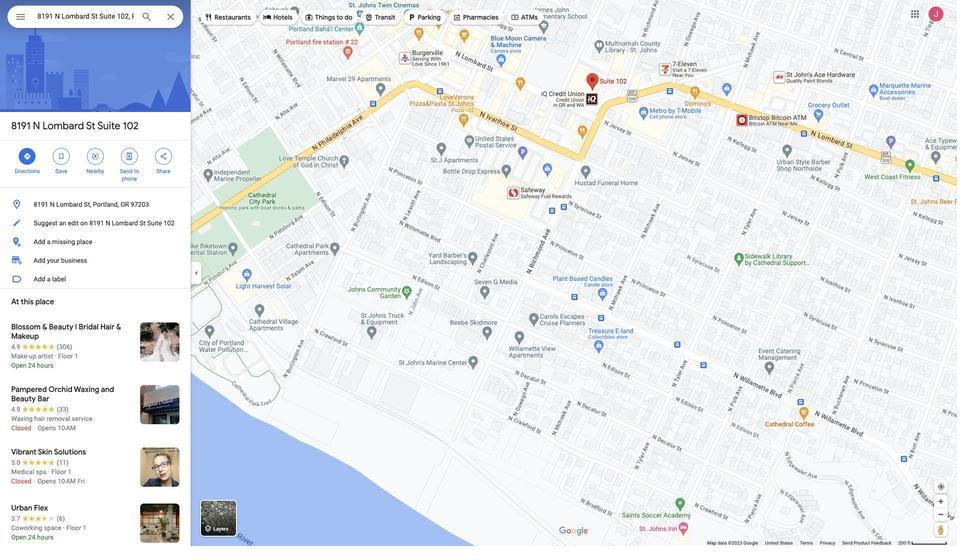 Task type: vqa. For each thing, say whether or not it's contained in the screenshot.
"154" inside Suggest an edit on 10615 Airline Hwy UNIT 154 button
no



Task type: describe. For each thing, give the bounding box(es) containing it.
hotels
[[273, 13, 293, 21]]

2 horizontal spatial 8191
[[89, 220, 104, 227]]

up
[[29, 353, 36, 360]]

add a missing place button
[[0, 233, 191, 251]]

terms
[[800, 541, 813, 546]]


[[125, 151, 134, 162]]

product
[[854, 541, 870, 546]]

zoom out image
[[937, 512, 944, 519]]

24 inside make-up artist · floor 1 open 24 hours
[[28, 362, 35, 370]]


[[57, 151, 66, 162]]

st,
[[84, 201, 91, 208]]

3.7 stars 6 reviews image
[[11, 514, 65, 524]]

restaurants
[[214, 13, 251, 21]]

10 am inside waxing hair removal service closed ⋅ opens 10 am
[[58, 425, 76, 432]]

4.9 for blossom & beauty l bridal hair & makeup
[[11, 343, 20, 351]]

add for add a label
[[34, 276, 45, 283]]

8191 n lombard st suite 102 main content
[[0, 0, 191, 547]]

save
[[55, 168, 67, 175]]


[[305, 12, 313, 22]]

this
[[21, 298, 34, 307]]

place inside button
[[77, 238, 92, 246]]

states
[[780, 541, 793, 546]]

1 & from the left
[[42, 323, 47, 332]]

spa
[[36, 469, 46, 476]]

actions for 8191 n lombard st suite 102 region
[[0, 141, 191, 187]]

8191 n lombard st, portland, or 97203 button
[[0, 195, 191, 214]]

102 inside button
[[164, 220, 175, 227]]

5.0 stars 11 reviews image
[[11, 458, 69, 468]]

send for send to phone
[[120, 168, 132, 175]]

 transit
[[365, 12, 395, 22]]

show street view coverage image
[[934, 523, 948, 537]]

on
[[80, 220, 88, 227]]

hair
[[34, 415, 45, 423]]

add your business link
[[0, 251, 191, 270]]

8191 for 8191 n lombard st, portland, or 97203
[[34, 201, 48, 208]]

200
[[898, 541, 906, 546]]

200 ft
[[898, 541, 911, 546]]


[[511, 12, 519, 22]]

(6)
[[57, 515, 65, 523]]

directions
[[15, 168, 40, 175]]


[[365, 12, 373, 22]]

send to phone
[[120, 168, 139, 182]]

map data ©2023 google
[[707, 541, 758, 546]]

parking
[[418, 13, 441, 21]]


[[91, 151, 100, 162]]

floor for skin
[[51, 469, 66, 476]]

privacy
[[820, 541, 835, 546]]

service
[[72, 415, 92, 423]]

waxing inside waxing hair removal service closed ⋅ opens 10 am
[[11, 415, 33, 423]]

 search field
[[7, 6, 183, 30]]

solutions
[[54, 448, 86, 457]]

opens inside waxing hair removal service closed ⋅ opens 10 am
[[37, 425, 56, 432]]

1 vertical spatial place
[[35, 298, 54, 307]]

4.9 stars 33 reviews image
[[11, 405, 69, 414]]

united
[[765, 541, 778, 546]]

medical spa · floor 1 closed ⋅ opens 10 am fri
[[11, 469, 85, 486]]

united states
[[765, 541, 793, 546]]

orchid
[[48, 386, 72, 395]]

edit
[[68, 220, 79, 227]]

collapse side panel image
[[191, 268, 201, 279]]

200 ft button
[[898, 541, 947, 546]]

vibrant
[[11, 448, 36, 457]]

united states button
[[765, 541, 793, 547]]

⋅ inside waxing hair removal service closed ⋅ opens 10 am
[[33, 425, 36, 432]]

send for send product feedback
[[842, 541, 853, 546]]

suggest an edit on 8191 n lombard st suite 102
[[34, 220, 175, 227]]

suggest an edit on 8191 n lombard st suite 102 button
[[0, 214, 191, 233]]


[[23, 151, 31, 162]]

blossom & beauty l bridal hair & makeup
[[11, 323, 121, 342]]

1 for vibrant skin solutions
[[68, 469, 72, 476]]

do
[[345, 13, 352, 21]]

n for 8191 n lombard st, portland, or 97203
[[50, 201, 55, 208]]

5.0
[[11, 459, 20, 467]]

missing
[[52, 238, 75, 246]]

artist
[[38, 353, 53, 360]]

send product feedback button
[[842, 541, 891, 547]]

add a missing place
[[34, 238, 92, 246]]

 hotels
[[263, 12, 293, 22]]

data
[[718, 541, 727, 546]]

⋅ inside medical spa · floor 1 closed ⋅ opens 10 am fri
[[33, 478, 36, 486]]

lombard for st,
[[56, 201, 82, 208]]

nearby
[[86, 168, 104, 175]]

waxing inside 'pampered orchid waxing and beauty bar'
[[74, 386, 99, 395]]

beauty inside 'blossom & beauty l bridal hair & makeup'
[[49, 323, 73, 332]]

n for 8191 n lombard st suite 102
[[33, 120, 40, 133]]


[[263, 12, 271, 22]]

closed inside medical spa · floor 1 closed ⋅ opens 10 am fri
[[11, 478, 31, 486]]

· inside make-up artist · floor 1 open 24 hours
[[55, 353, 56, 360]]

97203
[[131, 201, 149, 208]]

coworking
[[11, 525, 42, 532]]

add your business
[[34, 257, 87, 264]]

removal
[[47, 415, 70, 423]]

make-up artist · floor 1 open 24 hours
[[11, 353, 78, 370]]

(33)
[[57, 406, 69, 414]]

to inside send to phone
[[134, 168, 139, 175]]

things
[[315, 13, 335, 21]]

 pharmacies
[[453, 12, 499, 22]]


[[453, 12, 461, 22]]

send product feedback
[[842, 541, 891, 546]]

open inside make-up artist · floor 1 open 24 hours
[[11, 362, 26, 370]]

open inside "coworking space · floor 1 open 24 hours"
[[11, 534, 26, 542]]

bridal
[[79, 323, 99, 332]]

8191 n lombard st, portland, or 97203
[[34, 201, 149, 208]]

add a label
[[34, 276, 66, 283]]


[[408, 12, 416, 22]]

add a label button
[[0, 270, 191, 289]]


[[159, 151, 168, 162]]

floor inside make-up artist · floor 1 open 24 hours
[[58, 353, 73, 360]]

skin
[[38, 448, 52, 457]]

0 vertical spatial st
[[86, 120, 95, 133]]

terms button
[[800, 541, 813, 547]]



Task type: locate. For each thing, give the bounding box(es) containing it.
suite up 
[[97, 120, 120, 133]]

add inside "link"
[[34, 257, 45, 264]]

1 vertical spatial hours
[[37, 534, 54, 542]]

a left missing
[[47, 238, 50, 246]]

· inside "coworking space · floor 1 open 24 hours"
[[63, 525, 65, 532]]

suggest
[[34, 220, 57, 227]]

1 horizontal spatial to
[[337, 13, 343, 21]]

at
[[11, 298, 19, 307]]

· right the artist
[[55, 353, 56, 360]]

1 vertical spatial 10 am
[[58, 478, 76, 486]]

add inside button
[[34, 276, 45, 283]]

suite down 97203
[[147, 220, 162, 227]]

floor for flex
[[66, 525, 81, 532]]

n inside 8191 n lombard st, portland, or 97203 button
[[50, 201, 55, 208]]

0 horizontal spatial to
[[134, 168, 139, 175]]

to
[[337, 13, 343, 21], [134, 168, 139, 175]]

opens
[[37, 425, 56, 432], [37, 478, 56, 486]]

1 ⋅ from the top
[[33, 425, 36, 432]]

1 vertical spatial opens
[[37, 478, 56, 486]]

&
[[42, 323, 47, 332], [116, 323, 121, 332]]

0 vertical spatial closed
[[11, 425, 31, 432]]

1 horizontal spatial place
[[77, 238, 92, 246]]

⋅
[[33, 425, 36, 432], [33, 478, 36, 486]]

0 vertical spatial a
[[47, 238, 50, 246]]

1 a from the top
[[47, 238, 50, 246]]

open
[[11, 362, 26, 370], [11, 534, 26, 542]]

hours down the artist
[[37, 362, 54, 370]]

make-
[[11, 353, 29, 360]]

n up suggest
[[50, 201, 55, 208]]

1 vertical spatial ⋅
[[33, 478, 36, 486]]

1 down 'blossom & beauty l bridal hair & makeup'
[[75, 353, 78, 360]]

8191 n lombard st suite 102
[[11, 120, 139, 133]]

1 open from the top
[[11, 362, 26, 370]]

0 vertical spatial lombard
[[42, 120, 84, 133]]

2 horizontal spatial n
[[106, 220, 110, 227]]

n inside suggest an edit on 8191 n lombard st suite 102 button
[[106, 220, 110, 227]]

0 vertical spatial opens
[[37, 425, 56, 432]]

1 vertical spatial 8191
[[34, 201, 48, 208]]

0 vertical spatial waxing
[[74, 386, 99, 395]]

3.7
[[11, 515, 20, 523]]

urban flex
[[11, 504, 48, 514]]

add down suggest
[[34, 238, 45, 246]]

0 vertical spatial place
[[77, 238, 92, 246]]

a for label
[[47, 276, 50, 283]]

0 horizontal spatial beauty
[[11, 395, 36, 404]]

hours down space
[[37, 534, 54, 542]]

1 horizontal spatial waxing
[[74, 386, 99, 395]]

· right spa
[[48, 469, 50, 476]]

place right this
[[35, 298, 54, 307]]

n up directions
[[33, 120, 40, 133]]

coworking space · floor 1 open 24 hours
[[11, 525, 86, 542]]

footer
[[707, 541, 898, 547]]

2 opens from the top
[[37, 478, 56, 486]]

2 10 am from the top
[[58, 478, 76, 486]]

0 vertical spatial add
[[34, 238, 45, 246]]

4.9
[[11, 343, 20, 351], [11, 406, 20, 414]]

google
[[743, 541, 758, 546]]

0 vertical spatial send
[[120, 168, 132, 175]]

1 vertical spatial 24
[[28, 534, 35, 542]]

1 down (11)
[[68, 469, 72, 476]]

vibrant skin solutions
[[11, 448, 86, 457]]

0 vertical spatial hours
[[37, 362, 54, 370]]

st up 
[[86, 120, 95, 133]]

0 vertical spatial beauty
[[49, 323, 73, 332]]

1 horizontal spatial 1
[[75, 353, 78, 360]]

2 vertical spatial 8191
[[89, 220, 104, 227]]

an
[[59, 220, 66, 227]]

2 horizontal spatial 1
[[83, 525, 86, 532]]

0 vertical spatial to
[[337, 13, 343, 21]]

privacy button
[[820, 541, 835, 547]]

st inside button
[[140, 220, 146, 227]]

pampered
[[11, 386, 47, 395]]

1 vertical spatial to
[[134, 168, 139, 175]]

show your location image
[[937, 483, 945, 492]]

add left your
[[34, 257, 45, 264]]

1 10 am from the top
[[58, 425, 76, 432]]

1 horizontal spatial &
[[116, 323, 121, 332]]

0 vertical spatial 8191
[[11, 120, 30, 133]]

10 am inside medical spa · floor 1 closed ⋅ opens 10 am fri
[[58, 478, 76, 486]]

st down 97203
[[140, 220, 146, 227]]

0 vertical spatial suite
[[97, 120, 120, 133]]

send inside send to phone
[[120, 168, 132, 175]]

business
[[61, 257, 87, 264]]

lombard left 'st,'
[[56, 201, 82, 208]]

& right hair
[[116, 323, 121, 332]]

1 vertical spatial st
[[140, 220, 146, 227]]

suite inside button
[[147, 220, 162, 227]]

send up phone
[[120, 168, 132, 175]]

zoom in image
[[937, 499, 944, 506]]

24 down the coworking
[[28, 534, 35, 542]]

at this place
[[11, 298, 54, 307]]

2 24 from the top
[[28, 534, 35, 542]]

0 horizontal spatial &
[[42, 323, 47, 332]]

2 & from the left
[[116, 323, 121, 332]]

lombard up 
[[42, 120, 84, 133]]

1 opens from the top
[[37, 425, 56, 432]]

1 vertical spatial suite
[[147, 220, 162, 227]]

hair
[[100, 323, 115, 332]]

open down the make-
[[11, 362, 26, 370]]

1 horizontal spatial 102
[[164, 220, 175, 227]]

open down the coworking
[[11, 534, 26, 542]]

closed down "medical" at bottom
[[11, 478, 31, 486]]

· inside medical spa · floor 1 closed ⋅ opens 10 am fri
[[48, 469, 50, 476]]

label
[[52, 276, 66, 283]]

blossom
[[11, 323, 41, 332]]

1 24 from the top
[[28, 362, 35, 370]]

space
[[44, 525, 61, 532]]

send left product
[[842, 541, 853, 546]]

a inside button
[[47, 238, 50, 246]]

place down on at the top of page
[[77, 238, 92, 246]]

0 vertical spatial ⋅
[[33, 425, 36, 432]]

0 horizontal spatial ·
[[48, 469, 50, 476]]

lombard
[[42, 120, 84, 133], [56, 201, 82, 208], [112, 220, 138, 227]]

to left do
[[337, 13, 343, 21]]

0 vertical spatial ·
[[55, 353, 56, 360]]

(306)
[[57, 343, 72, 351]]

1 horizontal spatial suite
[[147, 220, 162, 227]]

2 vertical spatial n
[[106, 220, 110, 227]]

None field
[[37, 11, 134, 22]]

closed
[[11, 425, 31, 432], [11, 478, 31, 486]]

1 vertical spatial floor
[[51, 469, 66, 476]]

0 horizontal spatial place
[[35, 298, 54, 307]]

floor inside medical spa · floor 1 closed ⋅ opens 10 am fri
[[51, 469, 66, 476]]

0 vertical spatial 24
[[28, 362, 35, 370]]

24 down up
[[28, 362, 35, 370]]

3 add from the top
[[34, 276, 45, 283]]

2 hours from the top
[[37, 534, 54, 542]]

closed up vibrant
[[11, 425, 31, 432]]

1 closed from the top
[[11, 425, 31, 432]]

makeup
[[11, 332, 39, 342]]

1 vertical spatial lombard
[[56, 201, 82, 208]]

l
[[75, 323, 77, 332]]

layers
[[213, 527, 228, 533]]

1 add from the top
[[34, 238, 45, 246]]

waxing hair removal service closed ⋅ opens 10 am
[[11, 415, 92, 432]]

1 for urban flex
[[83, 525, 86, 532]]

lombard for st
[[42, 120, 84, 133]]

& right blossom
[[42, 323, 47, 332]]

add inside button
[[34, 238, 45, 246]]

4.9 up the make-
[[11, 343, 20, 351]]

·
[[55, 353, 56, 360], [48, 469, 50, 476], [63, 525, 65, 532]]

place
[[77, 238, 92, 246], [35, 298, 54, 307]]

2 add from the top
[[34, 257, 45, 264]]

beauty up 4.9 stars 33 reviews image
[[11, 395, 36, 404]]

1 inside medical spa · floor 1 closed ⋅ opens 10 am fri
[[68, 469, 72, 476]]

1 vertical spatial beauty
[[11, 395, 36, 404]]

a for missing
[[47, 238, 50, 246]]


[[204, 12, 213, 22]]

10 am left fri
[[58, 478, 76, 486]]

0 horizontal spatial 1
[[68, 469, 72, 476]]

beauty left the l
[[49, 323, 73, 332]]

to inside  things to do
[[337, 13, 343, 21]]

1 vertical spatial 102
[[164, 220, 175, 227]]

0 vertical spatial 10 am
[[58, 425, 76, 432]]

urban
[[11, 504, 32, 514]]

8191 for 8191 n lombard st suite 102
[[11, 120, 30, 133]]

atms
[[521, 13, 538, 21]]

1 hours from the top
[[37, 362, 54, 370]]

2 closed from the top
[[11, 478, 31, 486]]

google maps element
[[0, 0, 957, 547]]

1 vertical spatial n
[[50, 201, 55, 208]]

2 vertical spatial floor
[[66, 525, 81, 532]]

phone
[[122, 176, 137, 182]]

2 ⋅ from the top
[[33, 478, 36, 486]]

share
[[156, 168, 170, 175]]

fri
[[77, 478, 85, 486]]

1 vertical spatial 1
[[68, 469, 72, 476]]

hours inside make-up artist · floor 1 open 24 hours
[[37, 362, 54, 370]]

1 4.9 from the top
[[11, 343, 20, 351]]

n down the portland,
[[106, 220, 110, 227]]

1 horizontal spatial 8191
[[34, 201, 48, 208]]

4.9 for pampered orchid waxing and beauty bar
[[11, 406, 20, 414]]

add for add your business
[[34, 257, 45, 264]]

 things to do
[[305, 12, 352, 22]]

2 vertical spatial lombard
[[112, 220, 138, 227]]

0 horizontal spatial send
[[120, 168, 132, 175]]

 button
[[7, 6, 34, 30]]

bar
[[37, 395, 49, 404]]

lombard down or
[[112, 220, 138, 227]]

your
[[47, 257, 60, 264]]

and
[[101, 386, 114, 395]]

waxing left hair
[[11, 415, 33, 423]]

0 vertical spatial 4.9
[[11, 343, 20, 351]]

waxing left and
[[74, 386, 99, 395]]

feedback
[[871, 541, 891, 546]]

0 horizontal spatial 8191
[[11, 120, 30, 133]]

none field inside 8191 n lombard st suite 102, portland, or 97203 field
[[37, 11, 134, 22]]

1 vertical spatial waxing
[[11, 415, 33, 423]]

⋅ down hair
[[33, 425, 36, 432]]

floor down (11)
[[51, 469, 66, 476]]

to up phone
[[134, 168, 139, 175]]

⋅ down "medical" at bottom
[[33, 478, 36, 486]]

0 vertical spatial n
[[33, 120, 40, 133]]

· down (6)
[[63, 525, 65, 532]]

floor right space
[[66, 525, 81, 532]]

0 vertical spatial 1
[[75, 353, 78, 360]]

0 horizontal spatial suite
[[97, 120, 120, 133]]

1 vertical spatial open
[[11, 534, 26, 542]]

· for flex
[[63, 525, 65, 532]]

2 open from the top
[[11, 534, 26, 542]]

send inside button
[[842, 541, 853, 546]]

closed inside waxing hair removal service closed ⋅ opens 10 am
[[11, 425, 31, 432]]

opens down hair
[[37, 425, 56, 432]]

4.9 inside image
[[11, 343, 20, 351]]

a left label
[[47, 276, 50, 283]]

0 horizontal spatial waxing
[[11, 415, 33, 423]]

1 inside "coworking space · floor 1 open 24 hours"
[[83, 525, 86, 532]]

2 vertical spatial ·
[[63, 525, 65, 532]]

1 vertical spatial ·
[[48, 469, 50, 476]]

opens inside medical spa · floor 1 closed ⋅ opens 10 am fri
[[37, 478, 56, 486]]

8191 N Lombard St Suite 102, Portland, OR 97203 field
[[7, 6, 183, 28]]

footer containing map data ©2023 google
[[707, 541, 898, 547]]

10 am down removal
[[58, 425, 76, 432]]

or
[[121, 201, 129, 208]]

4.9 stars 306 reviews image
[[11, 343, 72, 352]]

1 inside make-up artist · floor 1 open 24 hours
[[75, 353, 78, 360]]

1 vertical spatial a
[[47, 276, 50, 283]]

st
[[86, 120, 95, 133], [140, 220, 146, 227]]

1 vertical spatial send
[[842, 541, 853, 546]]

flex
[[34, 504, 48, 514]]

hours inside "coworking space · floor 1 open 24 hours"
[[37, 534, 54, 542]]

opens down spa
[[37, 478, 56, 486]]

 restaurants
[[204, 12, 251, 22]]

8191 right on at the top of page
[[89, 220, 104, 227]]

2 a from the top
[[47, 276, 50, 283]]

waxing
[[74, 386, 99, 395], [11, 415, 33, 423]]

· for skin
[[48, 469, 50, 476]]

4.9 down pampered in the left bottom of the page
[[11, 406, 20, 414]]

0 horizontal spatial n
[[33, 120, 40, 133]]

102
[[123, 120, 139, 133], [164, 220, 175, 227]]

0 vertical spatial floor
[[58, 353, 73, 360]]

beauty inside 'pampered orchid waxing and beauty bar'
[[11, 395, 36, 404]]

2 horizontal spatial ·
[[63, 525, 65, 532]]

2 vertical spatial add
[[34, 276, 45, 283]]

1 right space
[[83, 525, 86, 532]]

ft
[[907, 541, 911, 546]]

floor down (306)
[[58, 353, 73, 360]]

pharmacies
[[463, 13, 499, 21]]

1 vertical spatial add
[[34, 257, 45, 264]]

0 vertical spatial open
[[11, 362, 26, 370]]

google account: james peterson  
(james.peterson1902@gmail.com) image
[[929, 6, 943, 21]]

0 vertical spatial 102
[[123, 120, 139, 133]]

24 inside "coworking space · floor 1 open 24 hours"
[[28, 534, 35, 542]]

n
[[33, 120, 40, 133], [50, 201, 55, 208], [106, 220, 110, 227]]

floor inside "coworking space · floor 1 open 24 hours"
[[66, 525, 81, 532]]

1 horizontal spatial n
[[50, 201, 55, 208]]

1 horizontal spatial st
[[140, 220, 146, 227]]

8191 up suggest
[[34, 201, 48, 208]]

8191 up 
[[11, 120, 30, 133]]

1 horizontal spatial beauty
[[49, 323, 73, 332]]

suite
[[97, 120, 120, 133], [147, 220, 162, 227]]

footer inside google maps element
[[707, 541, 898, 547]]

add left label
[[34, 276, 45, 283]]

1 vertical spatial 4.9
[[11, 406, 20, 414]]

2 4.9 from the top
[[11, 406, 20, 414]]

24
[[28, 362, 35, 370], [28, 534, 35, 542]]

0 horizontal spatial st
[[86, 120, 95, 133]]

transit
[[375, 13, 395, 21]]

1 horizontal spatial send
[[842, 541, 853, 546]]

add for add a missing place
[[34, 238, 45, 246]]

a inside button
[[47, 276, 50, 283]]

1 horizontal spatial ·
[[55, 353, 56, 360]]

2 vertical spatial 1
[[83, 525, 86, 532]]

©2023
[[728, 541, 742, 546]]

4.9 inside image
[[11, 406, 20, 414]]

0 horizontal spatial 102
[[123, 120, 139, 133]]

1 vertical spatial closed
[[11, 478, 31, 486]]



